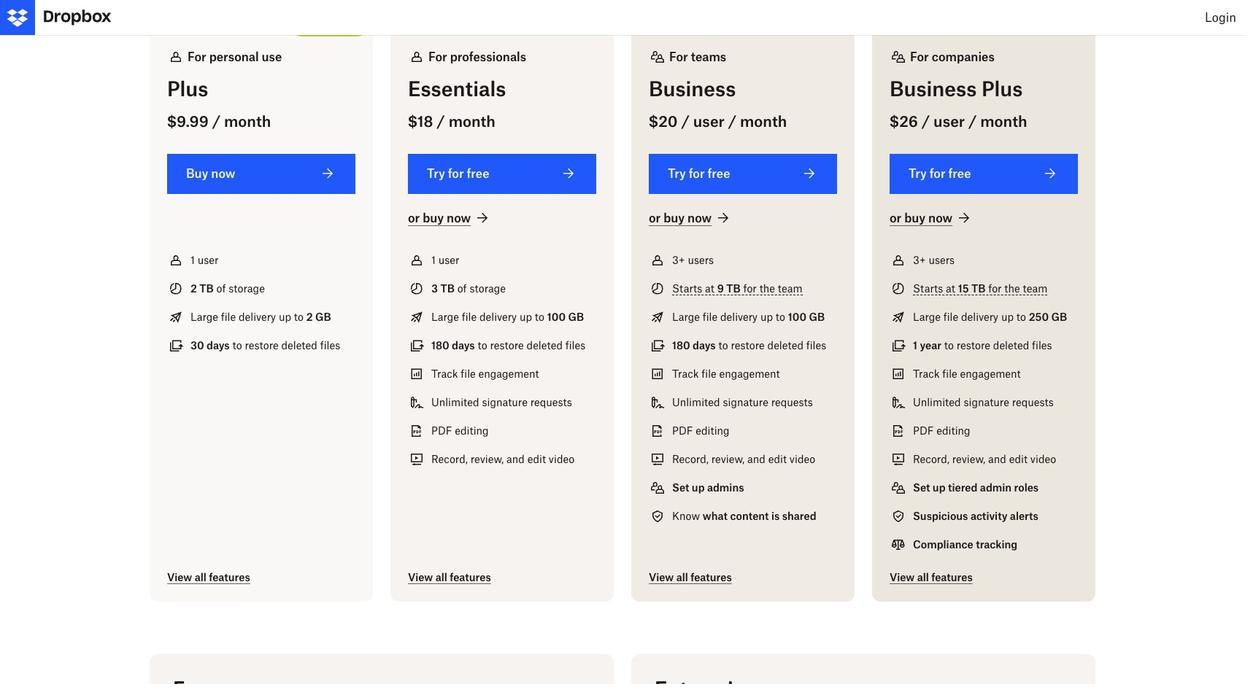 Task type: locate. For each thing, give the bounding box(es) containing it.
business plus
[[890, 77, 1023, 101]]

now inside button
[[211, 166, 235, 181]]

2 horizontal spatial try for free
[[909, 166, 972, 181]]

0 horizontal spatial team
[[778, 282, 803, 295]]

1 horizontal spatial video
[[790, 453, 816, 466]]

1 set from the left
[[673, 482, 690, 494]]

2 100 from the left
[[789, 311, 807, 323]]

user
[[694, 112, 725, 130], [934, 112, 965, 130], [198, 254, 219, 266], [439, 254, 460, 266]]

try for essentials
[[427, 166, 445, 181]]

plus up $9.99
[[167, 77, 208, 101]]

users for business plus
[[929, 254, 955, 266]]

1 try for free from the left
[[427, 166, 490, 181]]

days right 30
[[207, 339, 230, 352]]

100
[[548, 311, 566, 323], [789, 311, 807, 323]]

1 horizontal spatial team
[[1023, 282, 1048, 295]]

try for free button down $18 / month
[[408, 154, 597, 194]]

2 horizontal spatial track file engagement
[[914, 368, 1021, 380]]

unlimited for business plus
[[914, 396, 961, 409]]

/ for essentials
[[437, 112, 445, 130]]

0 horizontal spatial business
[[649, 77, 736, 101]]

try for free down $26 / user / month
[[909, 166, 972, 181]]

to
[[294, 311, 304, 323], [535, 311, 545, 323], [776, 311, 786, 323], [1017, 311, 1027, 323], [233, 339, 242, 352], [478, 339, 488, 352], [719, 339, 729, 352], [945, 339, 954, 352]]

content
[[731, 510, 769, 523]]

the
[[760, 282, 776, 295], [1005, 282, 1021, 295]]

month
[[224, 112, 271, 130], [449, 112, 496, 130], [740, 112, 787, 130], [981, 112, 1028, 130]]

at left 15
[[946, 282, 956, 295]]

plus down companies
[[982, 77, 1023, 101]]

1 pdf from the left
[[432, 425, 452, 437]]

2 try for free button from the left
[[649, 154, 838, 194]]

unlimited
[[432, 396, 479, 409], [673, 396, 720, 409], [914, 396, 961, 409]]

0 horizontal spatial review,
[[471, 453, 504, 466]]

1 horizontal spatial 1
[[432, 254, 436, 266]]

tb right 3
[[441, 282, 455, 295]]

of up the large file delivery up to 2 gb
[[217, 282, 226, 295]]

2 horizontal spatial track
[[914, 368, 940, 380]]

3 restore from the left
[[731, 339, 765, 352]]

0 horizontal spatial starts
[[673, 282, 703, 295]]

signature
[[482, 396, 528, 409], [723, 396, 769, 409], [964, 396, 1010, 409]]

gb
[[316, 311, 331, 323], [569, 311, 584, 323], [810, 311, 825, 323], [1052, 311, 1068, 323]]

review,
[[471, 453, 504, 466], [712, 453, 745, 466], [953, 453, 986, 466]]

1 view from the left
[[167, 572, 192, 584]]

3 all from the left
[[677, 572, 688, 584]]

delivery down starts at 9 tb for the team on the top right of the page
[[721, 311, 758, 323]]

features for business
[[691, 572, 732, 584]]

2 video from the left
[[790, 453, 816, 466]]

1 track file engagement from the left
[[432, 368, 539, 380]]

2 view from the left
[[408, 572, 433, 584]]

business for business
[[649, 77, 736, 101]]

set up tiered admin roles
[[914, 482, 1039, 494]]

3 record, from the left
[[914, 453, 950, 466]]

2 deleted from the left
[[527, 339, 563, 352]]

2 record, review, and edit video from the left
[[673, 453, 816, 466]]

0 horizontal spatial or
[[408, 211, 420, 225]]

1 horizontal spatial plus
[[982, 77, 1023, 101]]

1 up the 2 tb of storage
[[191, 254, 195, 266]]

2 horizontal spatial pdf
[[914, 425, 934, 437]]

0 horizontal spatial editing
[[455, 425, 489, 437]]

2 large from the left
[[432, 311, 459, 323]]

4 files from the left
[[1033, 339, 1053, 352]]

1 horizontal spatial edit
[[769, 453, 787, 466]]

0 horizontal spatial signature
[[482, 396, 528, 409]]

2 view all features link from the left
[[408, 572, 491, 585]]

restore down large file delivery up to 250 gb
[[957, 339, 991, 352]]

record, for essentials
[[432, 453, 468, 466]]

pdf editing
[[432, 425, 489, 437], [673, 425, 730, 437], [914, 425, 971, 437]]

1 business from the left
[[649, 77, 736, 101]]

1 or buy now button from the left
[[408, 210, 492, 227]]

2 horizontal spatial edit
[[1010, 453, 1028, 466]]

1 horizontal spatial track file engagement
[[673, 368, 780, 380]]

deleted for business
[[768, 339, 804, 352]]

4 view all features from the left
[[890, 572, 973, 584]]

signature for business
[[723, 396, 769, 409]]

buy
[[423, 211, 444, 225], [664, 211, 685, 225], [905, 211, 926, 225]]

storage right 3
[[470, 282, 506, 295]]

3 gb from the left
[[810, 311, 825, 323]]

3 days from the left
[[693, 339, 716, 352]]

large up 30
[[191, 311, 218, 323]]

0 horizontal spatial video
[[549, 453, 575, 466]]

storage for 3 tb of storage
[[470, 282, 506, 295]]

restore down the large file delivery up to 2 gb
[[245, 339, 279, 352]]

0 horizontal spatial storage
[[229, 282, 265, 295]]

compliance
[[914, 539, 974, 551]]

try down $20
[[668, 166, 686, 181]]

2 or from the left
[[649, 211, 661, 225]]

0 horizontal spatial free
[[467, 166, 490, 181]]

team
[[778, 282, 803, 295], [1023, 282, 1048, 295]]

1 edit from the left
[[528, 453, 546, 466]]

storage
[[229, 282, 265, 295], [470, 282, 506, 295]]

0 horizontal spatial users
[[688, 254, 714, 266]]

0 horizontal spatial unlimited
[[432, 396, 479, 409]]

free down $18 / month
[[467, 166, 490, 181]]

0 horizontal spatial 1
[[191, 254, 195, 266]]

days down starts at 9 tb for the team on the top right of the page
[[693, 339, 716, 352]]

2 horizontal spatial and
[[989, 453, 1007, 466]]

3 try from the left
[[909, 166, 927, 181]]

or buy now for business plus
[[890, 211, 953, 225]]

6 / from the left
[[969, 112, 977, 130]]

1 horizontal spatial 3+
[[914, 254, 926, 266]]

180 days to restore deleted files
[[432, 339, 586, 352], [673, 339, 827, 352]]

1 review, from the left
[[471, 453, 504, 466]]

view all features for essentials
[[408, 572, 491, 584]]

tb up 30
[[200, 282, 214, 295]]

1 horizontal spatial editing
[[696, 425, 730, 437]]

for personal use
[[188, 49, 282, 64]]

1 track from the left
[[432, 368, 458, 380]]

3+
[[673, 254, 685, 266], [914, 254, 926, 266]]

0 horizontal spatial 180 days to restore deleted files
[[432, 339, 586, 352]]

2 horizontal spatial record, review, and edit video
[[914, 453, 1057, 466]]

large file delivery up to 100 gb down "3 tb of storage" at the left top of page
[[432, 311, 584, 323]]

1 horizontal spatial try for free button
[[649, 154, 838, 194]]

user up the 2 tb of storage
[[198, 254, 219, 266]]

at left 9
[[705, 282, 715, 295]]

1 horizontal spatial or buy now
[[649, 211, 712, 225]]

of
[[217, 282, 226, 295], [458, 282, 467, 295]]

2 pdf from the left
[[673, 425, 693, 437]]

1 for 3 tb
[[432, 254, 436, 266]]

record, review, and edit video for business
[[673, 453, 816, 466]]

/
[[212, 112, 221, 130], [437, 112, 445, 130], [682, 112, 690, 130], [729, 112, 737, 130], [922, 112, 931, 130], [969, 112, 977, 130]]

1 deleted from the left
[[282, 339, 318, 352]]

2 horizontal spatial days
[[693, 339, 716, 352]]

1 up 3
[[432, 254, 436, 266]]

of right 3
[[458, 282, 467, 295]]

4 tb from the left
[[972, 282, 986, 295]]

1 or buy now from the left
[[408, 211, 471, 225]]

buy for essentials
[[423, 211, 444, 225]]

2 / from the left
[[437, 112, 445, 130]]

1 unlimited signature requests from the left
[[432, 396, 572, 409]]

or
[[408, 211, 420, 225], [649, 211, 661, 225], [890, 211, 902, 225]]

1 horizontal spatial track
[[673, 368, 699, 380]]

file
[[221, 311, 236, 323], [462, 311, 477, 323], [703, 311, 718, 323], [944, 311, 959, 323], [461, 368, 476, 380], [702, 368, 717, 380], [943, 368, 958, 380]]

edit
[[528, 453, 546, 466], [769, 453, 787, 466], [1010, 453, 1028, 466]]

try for free button down $20 / user / month
[[649, 154, 838, 194]]

free down $20 / user / month
[[708, 166, 731, 181]]

tb right 15
[[972, 282, 986, 295]]

1 100 from the left
[[548, 311, 566, 323]]

features for essentials
[[450, 572, 491, 584]]

set up know
[[673, 482, 690, 494]]

2 team from the left
[[1023, 282, 1048, 295]]

3 view all features from the left
[[649, 572, 732, 584]]

3 features from the left
[[691, 572, 732, 584]]

1 signature from the left
[[482, 396, 528, 409]]

0 horizontal spatial unlimited signature requests
[[432, 396, 572, 409]]

2 signature from the left
[[723, 396, 769, 409]]

2 gb from the left
[[569, 311, 584, 323]]

signature for business plus
[[964, 396, 1010, 409]]

1 horizontal spatial pdf editing
[[673, 425, 730, 437]]

1 horizontal spatial users
[[929, 254, 955, 266]]

user down business plus
[[934, 112, 965, 130]]

0 horizontal spatial try
[[427, 166, 445, 181]]

1 horizontal spatial review,
[[712, 453, 745, 466]]

for down $26 / user / month
[[930, 166, 946, 181]]

pdf editing for essentials
[[432, 425, 489, 437]]

free for business plus
[[949, 166, 972, 181]]

large file delivery up to 2 gb
[[191, 311, 331, 323]]

starts for business
[[673, 282, 703, 295]]

$26
[[890, 112, 919, 130]]

the right 9
[[760, 282, 776, 295]]

2 horizontal spatial try for free button
[[890, 154, 1079, 194]]

try for free button
[[408, 154, 597, 194], [649, 154, 838, 194], [890, 154, 1079, 194]]

2 tb from the left
[[441, 282, 455, 295]]

is
[[772, 510, 780, 523]]

starts at 15 tb for the team
[[914, 282, 1048, 295]]

features
[[209, 572, 250, 584], [450, 572, 491, 584], [691, 572, 732, 584], [932, 572, 973, 584]]

now for business
[[688, 211, 712, 225]]

business for business plus
[[890, 77, 977, 101]]

2 horizontal spatial unlimited signature requests
[[914, 396, 1054, 409]]

1 users from the left
[[688, 254, 714, 266]]

large down starts at 9 tb for the team on the top right of the page
[[673, 311, 700, 323]]

business down the for teams
[[649, 77, 736, 101]]

login
[[1206, 10, 1237, 25]]

3+ users
[[673, 254, 714, 266], [914, 254, 955, 266]]

2 horizontal spatial or
[[890, 211, 902, 225]]

video for business plus
[[1031, 453, 1057, 466]]

2 horizontal spatial record,
[[914, 453, 950, 466]]

1 requests from the left
[[531, 396, 572, 409]]

tb right 9
[[727, 282, 741, 295]]

1 or from the left
[[408, 211, 420, 225]]

5 / from the left
[[922, 112, 931, 130]]

pdf editing for business
[[673, 425, 730, 437]]

delivery for business plus
[[962, 311, 999, 323]]

0 horizontal spatial or buy now button
[[408, 210, 492, 227]]

1 horizontal spatial 2
[[307, 311, 313, 323]]

year
[[920, 339, 942, 352]]

0 horizontal spatial at
[[705, 282, 715, 295]]

0 horizontal spatial 100
[[548, 311, 566, 323]]

1 horizontal spatial 1 user
[[432, 254, 460, 266]]

for for business plus
[[911, 49, 929, 64]]

for for plus
[[188, 49, 206, 64]]

3 track file engagement from the left
[[914, 368, 1021, 380]]

3+ up starts at 15 tb for the team
[[914, 254, 926, 266]]

engagement for business
[[720, 368, 780, 380]]

0 horizontal spatial 3+ users
[[673, 254, 714, 266]]

2 up 30
[[191, 282, 197, 295]]

1 user for 3
[[432, 254, 460, 266]]

personal
[[209, 49, 259, 64]]

2 at from the left
[[946, 282, 956, 295]]

4 all from the left
[[918, 572, 929, 584]]

0 horizontal spatial buy
[[423, 211, 444, 225]]

tb
[[200, 282, 214, 295], [441, 282, 455, 295], [727, 282, 741, 295], [972, 282, 986, 295]]

view
[[167, 572, 192, 584], [408, 572, 433, 584], [649, 572, 674, 584], [890, 572, 915, 584]]

use
[[262, 49, 282, 64]]

2 horizontal spatial free
[[949, 166, 972, 181]]

1 horizontal spatial try
[[668, 166, 686, 181]]

at
[[705, 282, 715, 295], [946, 282, 956, 295]]

1 tb from the left
[[200, 282, 214, 295]]

1 user
[[191, 254, 219, 266], [432, 254, 460, 266]]

180 for essentials
[[432, 339, 450, 352]]

250
[[1030, 311, 1049, 323]]

large file delivery up to 100 gb for essentials
[[432, 311, 584, 323]]

1 record, from the left
[[432, 453, 468, 466]]

try down $18 at the left top
[[427, 166, 445, 181]]

1 horizontal spatial unlimited
[[673, 396, 720, 409]]

100 for essentials
[[548, 311, 566, 323]]

buy
[[186, 166, 208, 181]]

try for free down $18 / month
[[427, 166, 490, 181]]

2 of from the left
[[458, 282, 467, 295]]

2 horizontal spatial requests
[[1013, 396, 1054, 409]]

1 horizontal spatial storage
[[470, 282, 506, 295]]

0 horizontal spatial the
[[760, 282, 776, 295]]

buy now button
[[167, 154, 356, 194]]

1 of from the left
[[217, 282, 226, 295]]

for up large file delivery up to 250 gb
[[989, 282, 1002, 295]]

2 3+ users from the left
[[914, 254, 955, 266]]

1 horizontal spatial and
[[748, 453, 766, 466]]

2 all from the left
[[436, 572, 447, 584]]

0 horizontal spatial set
[[673, 482, 690, 494]]

0 horizontal spatial engagement
[[479, 368, 539, 380]]

buy for business plus
[[905, 211, 926, 225]]

starts left 15
[[914, 282, 944, 295]]

days for business
[[693, 339, 716, 352]]

edit for business
[[769, 453, 787, 466]]

1 and from the left
[[507, 453, 525, 466]]

180 days to restore deleted files down "3 tb of storage" at the left top of page
[[432, 339, 586, 352]]

2 horizontal spatial review,
[[953, 453, 986, 466]]

restore down "3 tb of storage" at the left top of page
[[490, 339, 524, 352]]

for down $18 / month
[[448, 166, 464, 181]]

try down the $26 on the top of the page
[[909, 166, 927, 181]]

large file delivery up to 100 gb down starts at 9 tb for the team on the top right of the page
[[673, 311, 825, 323]]

0 horizontal spatial 2
[[191, 282, 197, 295]]

3 video from the left
[[1031, 453, 1057, 466]]

1 unlimited from the left
[[432, 396, 479, 409]]

2
[[191, 282, 197, 295], [307, 311, 313, 323]]

review, for business plus
[[953, 453, 986, 466]]

1 try for free button from the left
[[408, 154, 597, 194]]

$9.99 / month
[[167, 112, 271, 130]]

business
[[649, 77, 736, 101], [890, 77, 977, 101]]

2 horizontal spatial pdf editing
[[914, 425, 971, 437]]

0 horizontal spatial days
[[207, 339, 230, 352]]

all
[[195, 572, 206, 584], [436, 572, 447, 584], [677, 572, 688, 584], [918, 572, 929, 584]]

1 horizontal spatial days
[[452, 339, 475, 352]]

4 gb from the left
[[1052, 311, 1068, 323]]

for companies
[[911, 49, 995, 64]]

engagement
[[479, 368, 539, 380], [720, 368, 780, 380], [961, 368, 1021, 380]]

1 user up 3
[[432, 254, 460, 266]]

delivery down starts at 15 tb for the team
[[962, 311, 999, 323]]

2 tb of storage
[[191, 282, 265, 295]]

2 buy from the left
[[664, 211, 685, 225]]

3 track from the left
[[914, 368, 940, 380]]

gb for business plus
[[1052, 311, 1068, 323]]

2 horizontal spatial engagement
[[961, 368, 1021, 380]]

0 horizontal spatial record, review, and edit video
[[432, 453, 575, 466]]

2 horizontal spatial or buy now
[[890, 211, 953, 225]]

view all features for business
[[649, 572, 732, 584]]

set
[[673, 482, 690, 494], [914, 482, 931, 494]]

2 horizontal spatial editing
[[937, 425, 971, 437]]

view for business
[[649, 572, 674, 584]]

the for business plus
[[1005, 282, 1021, 295]]

user right $20
[[694, 112, 725, 130]]

for for essentials
[[429, 49, 447, 64]]

180 days to restore deleted files down starts at 9 tb for the team on the top right of the page
[[673, 339, 827, 352]]

video for business
[[790, 453, 816, 466]]

4 large from the left
[[914, 311, 941, 323]]

3+ up starts at 9 tb for the team on the top right of the page
[[673, 254, 685, 266]]

starts left 9
[[673, 282, 703, 295]]

editing
[[455, 425, 489, 437], [696, 425, 730, 437], [937, 425, 971, 437]]

1 horizontal spatial or
[[649, 211, 661, 225]]

0 horizontal spatial pdf
[[432, 425, 452, 437]]

free for essentials
[[467, 166, 490, 181]]

video
[[549, 453, 575, 466], [790, 453, 816, 466], [1031, 453, 1057, 466]]

0 horizontal spatial 3+
[[673, 254, 685, 266]]

or for business
[[649, 211, 661, 225]]

1 user up the 2 tb of storage
[[191, 254, 219, 266]]

1 horizontal spatial unlimited signature requests
[[673, 396, 813, 409]]

restore
[[245, 339, 279, 352], [490, 339, 524, 352], [731, 339, 765, 352], [957, 339, 991, 352]]

unlimited signature requests
[[432, 396, 572, 409], [673, 396, 813, 409], [914, 396, 1054, 409]]

buy for business
[[664, 211, 685, 225]]

2 set from the left
[[914, 482, 931, 494]]

1 starts from the left
[[673, 282, 703, 295]]

large for essentials
[[432, 311, 459, 323]]

2 horizontal spatial buy
[[905, 211, 926, 225]]

or for business plus
[[890, 211, 902, 225]]

1 / from the left
[[212, 112, 221, 130]]

1 horizontal spatial starts
[[914, 282, 944, 295]]

admins
[[708, 482, 745, 494]]

3+ for business plus
[[914, 254, 926, 266]]

2 restore from the left
[[490, 339, 524, 352]]

3 / from the left
[[682, 112, 690, 130]]

1 editing from the left
[[455, 425, 489, 437]]

2 review, from the left
[[712, 453, 745, 466]]

large up year
[[914, 311, 941, 323]]

try for free down $20 / user / month
[[668, 166, 731, 181]]

2 3+ from the left
[[914, 254, 926, 266]]

users for business
[[688, 254, 714, 266]]

3 edit from the left
[[1010, 453, 1028, 466]]

1 gb from the left
[[316, 311, 331, 323]]

try for free
[[427, 166, 490, 181], [668, 166, 731, 181], [909, 166, 972, 181]]

3+ users for business plus
[[914, 254, 955, 266]]

track
[[432, 368, 458, 380], [673, 368, 699, 380], [914, 368, 940, 380]]

100 for business
[[789, 311, 807, 323]]

1 horizontal spatial requests
[[772, 396, 813, 409]]

free down $26 / user / month
[[949, 166, 972, 181]]

requests for business
[[772, 396, 813, 409]]

record,
[[432, 453, 468, 466], [673, 453, 709, 466], [914, 453, 950, 466]]

180 days to restore deleted files for essentials
[[432, 339, 586, 352]]

2 unlimited signature requests from the left
[[673, 396, 813, 409]]

1 horizontal spatial business
[[890, 77, 977, 101]]

2 engagement from the left
[[720, 368, 780, 380]]

set up suspicious at the right bottom of the page
[[914, 482, 931, 494]]

for left personal
[[188, 49, 206, 64]]

1 left year
[[914, 339, 918, 352]]

1 at from the left
[[705, 282, 715, 295]]

tiered
[[949, 482, 978, 494]]

restore down starts at 9 tb for the team on the top right of the page
[[731, 339, 765, 352]]

starts at 9 tb for the team
[[673, 282, 803, 295]]

1 180 from the left
[[432, 339, 450, 352]]

2 horizontal spatial try
[[909, 166, 927, 181]]

1 horizontal spatial set
[[914, 482, 931, 494]]

for up essentials
[[429, 49, 447, 64]]

delivery down "3 tb of storage" at the left top of page
[[480, 311, 517, 323]]

1 restore from the left
[[245, 339, 279, 352]]

3+ users up starts at 15 tb for the team
[[914, 254, 955, 266]]

3 free from the left
[[949, 166, 972, 181]]

3 requests from the left
[[1013, 396, 1054, 409]]

2 or buy now button from the left
[[649, 210, 733, 227]]

requests for business plus
[[1013, 396, 1054, 409]]

3 pdf from the left
[[914, 425, 934, 437]]

2 up 30 days to restore deleted files
[[307, 311, 313, 323]]

large down 3
[[432, 311, 459, 323]]

for for business plus
[[930, 166, 946, 181]]

business down for companies
[[890, 77, 977, 101]]

delivery for business
[[721, 311, 758, 323]]

2 180 from the left
[[673, 339, 691, 352]]

users up starts at 9 tb for the team on the top right of the page
[[688, 254, 714, 266]]

0 horizontal spatial record,
[[432, 453, 468, 466]]

pdf
[[432, 425, 452, 437], [673, 425, 693, 437], [914, 425, 934, 437]]

large file delivery up to 100 gb
[[432, 311, 584, 323], [673, 311, 825, 323]]

2 storage from the left
[[470, 282, 506, 295]]

try for free button down $26 / user / month
[[890, 154, 1079, 194]]

2 view all features from the left
[[408, 572, 491, 584]]

delivery
[[239, 311, 276, 323], [480, 311, 517, 323], [721, 311, 758, 323], [962, 311, 999, 323]]

view all features
[[167, 572, 250, 584], [408, 572, 491, 584], [649, 572, 732, 584], [890, 572, 973, 584]]

files
[[320, 339, 340, 352], [566, 339, 586, 352], [807, 339, 827, 352], [1033, 339, 1053, 352]]

roles
[[1015, 482, 1039, 494]]

large for business plus
[[914, 311, 941, 323]]

2 horizontal spatial unlimited
[[914, 396, 961, 409]]

1 horizontal spatial buy
[[664, 211, 685, 225]]

now for essentials
[[447, 211, 471, 225]]

view all features link
[[167, 572, 250, 585], [408, 572, 491, 585], [649, 572, 732, 585], [890, 572, 973, 585]]

know what content is shared
[[673, 510, 817, 523]]

record, for business
[[673, 453, 709, 466]]

0 horizontal spatial 1 user
[[191, 254, 219, 266]]

view all features for business plus
[[890, 572, 973, 584]]

1 horizontal spatial pdf
[[673, 425, 693, 437]]

deleted
[[282, 339, 318, 352], [527, 339, 563, 352], [768, 339, 804, 352], [994, 339, 1030, 352]]

1 horizontal spatial try for free
[[668, 166, 731, 181]]

team up '250'
[[1023, 282, 1048, 295]]

delivery up 30 days to restore deleted files
[[239, 311, 276, 323]]

1 horizontal spatial of
[[458, 282, 467, 295]]

1 horizontal spatial engagement
[[720, 368, 780, 380]]

for professionals
[[429, 49, 527, 64]]

storage up the large file delivery up to 2 gb
[[229, 282, 265, 295]]

2 1 user from the left
[[432, 254, 460, 266]]

1 horizontal spatial 180
[[673, 339, 691, 352]]

2 for from the left
[[429, 49, 447, 64]]

starts
[[673, 282, 703, 295], [914, 282, 944, 295]]

try
[[427, 166, 445, 181], [668, 166, 686, 181], [909, 166, 927, 181]]

2 track from the left
[[673, 368, 699, 380]]

1 horizontal spatial signature
[[723, 396, 769, 409]]

3 try for free from the left
[[909, 166, 972, 181]]

0 horizontal spatial or buy now
[[408, 211, 471, 225]]

2 horizontal spatial or buy now button
[[890, 210, 974, 227]]

2 large file delivery up to 100 gb from the left
[[673, 311, 825, 323]]

1 horizontal spatial the
[[1005, 282, 1021, 295]]

0 horizontal spatial try for free
[[427, 166, 490, 181]]

3 try for free button from the left
[[890, 154, 1079, 194]]

pdf for essentials
[[432, 425, 452, 437]]

0 horizontal spatial requests
[[531, 396, 572, 409]]

3 or buy now button from the left
[[890, 210, 974, 227]]

or buy now
[[408, 211, 471, 225], [649, 211, 712, 225], [890, 211, 953, 225]]

days down "3 tb of storage" at the left top of page
[[452, 339, 475, 352]]

unlimited signature requests for business plus
[[914, 396, 1054, 409]]

1 horizontal spatial 180 days to restore deleted files
[[673, 339, 827, 352]]

track for essentials
[[432, 368, 458, 380]]

for down $20 / user / month
[[689, 166, 705, 181]]

0 horizontal spatial track
[[432, 368, 458, 380]]

for left teams
[[670, 49, 688, 64]]

team right 9
[[778, 282, 803, 295]]

1 vertical spatial 2
[[307, 311, 313, 323]]

0 horizontal spatial 180
[[432, 339, 450, 352]]

up
[[279, 311, 291, 323], [520, 311, 532, 323], [761, 311, 773, 323], [1002, 311, 1014, 323], [692, 482, 705, 494], [933, 482, 946, 494]]

1 horizontal spatial record,
[[673, 453, 709, 466]]

record, review, and edit video for essentials
[[432, 453, 575, 466]]

1 the from the left
[[760, 282, 776, 295]]

now
[[211, 166, 235, 181], [447, 211, 471, 225], [688, 211, 712, 225], [929, 211, 953, 225]]

track file engagement for business
[[673, 368, 780, 380]]

the up large file delivery up to 250 gb
[[1005, 282, 1021, 295]]

try for business plus
[[909, 166, 927, 181]]

0 horizontal spatial track file engagement
[[432, 368, 539, 380]]

3+ users up starts at 9 tb for the team on the top right of the page
[[673, 254, 714, 266]]

for left companies
[[911, 49, 929, 64]]

users up starts at 15 tb for the team
[[929, 254, 955, 266]]

4 restore from the left
[[957, 339, 991, 352]]

1 horizontal spatial or buy now button
[[649, 210, 733, 227]]



Task type: vqa. For each thing, say whether or not it's contained in the screenshot.
the Contact dropdown button
no



Task type: describe. For each thing, give the bounding box(es) containing it.
tracking
[[976, 539, 1018, 551]]

and for business plus
[[989, 453, 1007, 466]]

review, for business
[[712, 453, 745, 466]]

or for essentials
[[408, 211, 420, 225]]

files for business plus
[[1033, 339, 1053, 352]]

set up admins
[[673, 482, 745, 494]]

1 view all features from the left
[[167, 572, 250, 584]]

large for business
[[673, 311, 700, 323]]

or buy now for essentials
[[408, 211, 471, 225]]

essentials
[[408, 77, 506, 101]]

view all features link for essentials
[[408, 572, 491, 585]]

login link
[[1197, 0, 1246, 35]]

try for free button for business
[[649, 154, 838, 194]]

1 view all features link from the left
[[167, 572, 250, 585]]

and for business
[[748, 453, 766, 466]]

2 month from the left
[[449, 112, 496, 130]]

pdf editing for business plus
[[914, 425, 971, 437]]

/ for plus
[[212, 112, 221, 130]]

try for free for business
[[668, 166, 731, 181]]

for right 9
[[744, 282, 757, 295]]

view for essentials
[[408, 572, 433, 584]]

1 plus from the left
[[167, 77, 208, 101]]

buy now
[[186, 166, 235, 181]]

know
[[673, 510, 700, 523]]

1 features from the left
[[209, 572, 250, 584]]

$18
[[408, 112, 433, 130]]

1 files from the left
[[320, 339, 340, 352]]

$20
[[649, 112, 678, 130]]

signature for essentials
[[482, 396, 528, 409]]

pdf for business plus
[[914, 425, 934, 437]]

suspicious activity alerts
[[914, 510, 1039, 523]]

2 plus from the left
[[982, 77, 1023, 101]]

$9.99
[[167, 112, 209, 130]]

restore for business
[[731, 339, 765, 352]]

track for business
[[673, 368, 699, 380]]

or buy now for business
[[649, 211, 712, 225]]

activity
[[971, 510, 1008, 523]]

1 year to restore deleted files
[[914, 339, 1053, 352]]

30
[[191, 339, 204, 352]]

1 delivery from the left
[[239, 311, 276, 323]]

days for essentials
[[452, 339, 475, 352]]

at for business
[[705, 282, 715, 295]]

track for business plus
[[914, 368, 940, 380]]

1 all from the left
[[195, 572, 206, 584]]

shared
[[783, 510, 817, 523]]

large file delivery up to 250 gb
[[914, 311, 1068, 323]]

suspicious
[[914, 510, 969, 523]]

$20 / user / month
[[649, 112, 787, 130]]

features for business plus
[[932, 572, 973, 584]]

view for business plus
[[890, 572, 915, 584]]

unlimited for business
[[673, 396, 720, 409]]

team for business plus
[[1023, 282, 1048, 295]]

or buy now button for business plus
[[890, 210, 974, 227]]

15
[[959, 282, 969, 295]]

the for business
[[760, 282, 776, 295]]

/ for business
[[682, 112, 690, 130]]

pdf for business
[[673, 425, 693, 437]]

compliance tracking
[[914, 539, 1018, 551]]

1 days from the left
[[207, 339, 230, 352]]

record, review, and edit video for business plus
[[914, 453, 1057, 466]]

requests for essentials
[[531, 396, 572, 409]]

3+ users for business
[[673, 254, 714, 266]]

3 tb of storage
[[432, 282, 506, 295]]

1 large from the left
[[191, 311, 218, 323]]

3+ for business
[[673, 254, 685, 266]]

1 month from the left
[[224, 112, 271, 130]]

editing for essentials
[[455, 425, 489, 437]]

3 tb from the left
[[727, 282, 741, 295]]

companies
[[932, 49, 995, 64]]

all for essentials
[[436, 572, 447, 584]]

0 vertical spatial 2
[[191, 282, 197, 295]]

delivery for essentials
[[480, 311, 517, 323]]

restore for business plus
[[957, 339, 991, 352]]

record, for business plus
[[914, 453, 950, 466]]

180 days to restore deleted files for business
[[673, 339, 827, 352]]

/ for business plus
[[922, 112, 931, 130]]

3
[[432, 282, 438, 295]]

2 horizontal spatial 1
[[914, 339, 918, 352]]

for for business
[[670, 49, 688, 64]]

4 month from the left
[[981, 112, 1028, 130]]

for for essentials
[[448, 166, 464, 181]]

unlimited signature requests for business
[[673, 396, 813, 409]]

3 month from the left
[[740, 112, 787, 130]]

teams
[[691, 49, 727, 64]]

1 for 2 tb
[[191, 254, 195, 266]]

all for business
[[677, 572, 688, 584]]

9
[[718, 282, 724, 295]]

at for business plus
[[946, 282, 956, 295]]

what
[[703, 510, 728, 523]]

or buy now button for business
[[649, 210, 733, 227]]

and for essentials
[[507, 453, 525, 466]]

for for business
[[689, 166, 705, 181]]

$18 / month
[[408, 112, 496, 130]]

all for business plus
[[918, 572, 929, 584]]

large file delivery up to 100 gb for business
[[673, 311, 825, 323]]

of for 3 tb
[[458, 282, 467, 295]]

files for essentials
[[566, 339, 586, 352]]

user up "3 tb of storage" at the left top of page
[[439, 254, 460, 266]]

for teams
[[670, 49, 727, 64]]

$26 / user / month
[[890, 112, 1028, 130]]

view all features link for business
[[649, 572, 732, 585]]

video for essentials
[[549, 453, 575, 466]]

storage for 2 tb of storage
[[229, 282, 265, 295]]

alerts
[[1011, 510, 1039, 523]]

view all features link for business plus
[[890, 572, 973, 585]]

try for business
[[668, 166, 686, 181]]

30 days to restore deleted files
[[191, 339, 340, 352]]

track file engagement for essentials
[[432, 368, 539, 380]]

editing for business
[[696, 425, 730, 437]]

admin
[[981, 482, 1012, 494]]

professionals
[[450, 49, 527, 64]]

free for business
[[708, 166, 731, 181]]

team for business
[[778, 282, 803, 295]]

try for free button for essentials
[[408, 154, 597, 194]]

restore for essentials
[[490, 339, 524, 352]]

4 / from the left
[[729, 112, 737, 130]]



